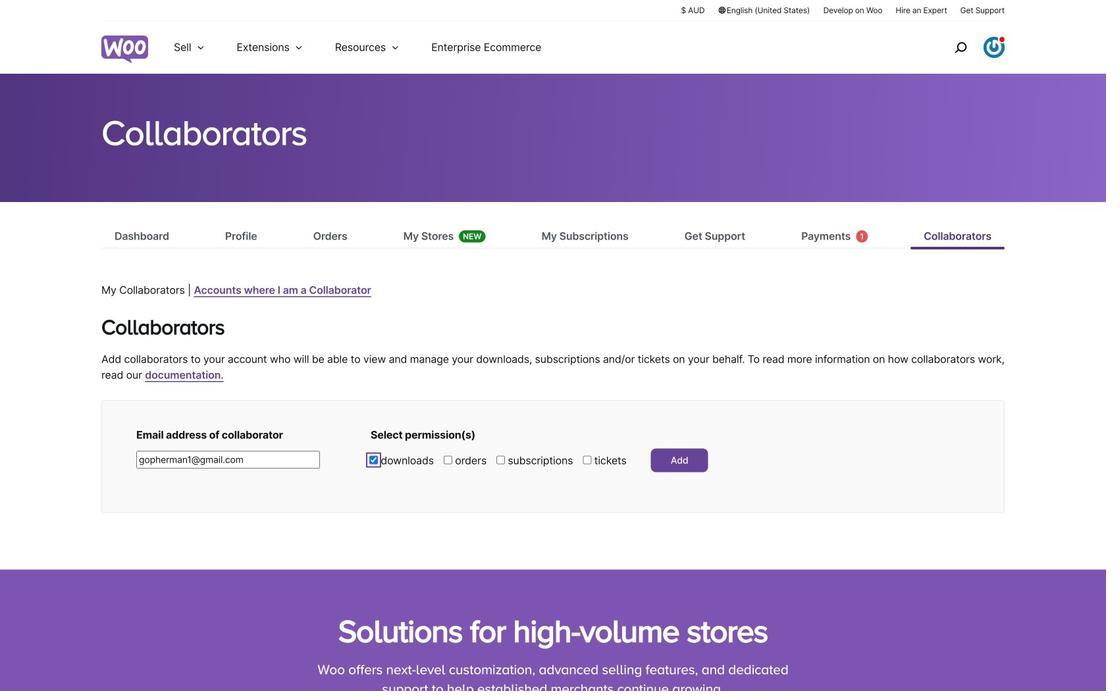 Task type: describe. For each thing, give the bounding box(es) containing it.
search image
[[950, 37, 971, 58]]

service navigation menu element
[[927, 26, 1005, 69]]



Task type: locate. For each thing, give the bounding box(es) containing it.
open account menu image
[[984, 37, 1005, 58]]

None checkbox
[[369, 456, 378, 465], [444, 456, 452, 465], [497, 456, 505, 465], [583, 456, 592, 465], [369, 456, 378, 465], [444, 456, 452, 465], [497, 456, 505, 465], [583, 456, 592, 465]]



Task type: vqa. For each thing, say whether or not it's contained in the screenshot.
Show subcategories icon
no



